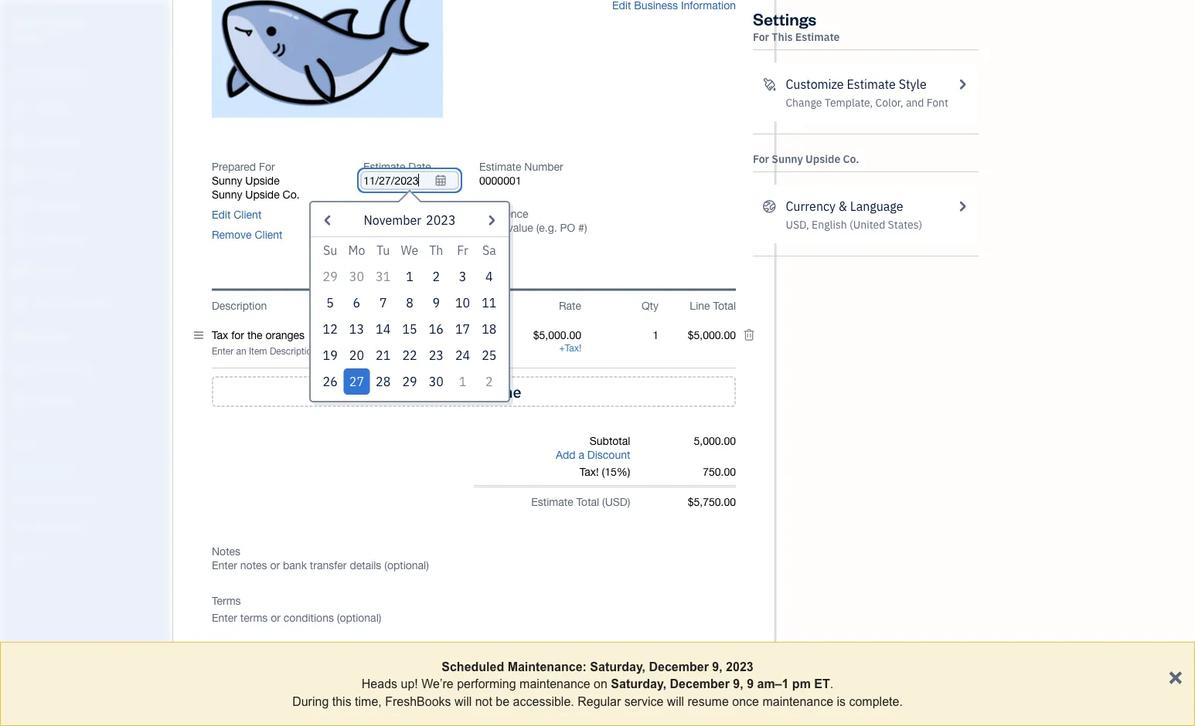 Task type: vqa. For each thing, say whether or not it's contained in the screenshot.


Task type: describe. For each thing, give the bounding box(es) containing it.
8 button
[[397, 291, 423, 317]]

add a line
[[448, 383, 522, 403]]

invoice image
[[10, 166, 29, 182]]

)
[[628, 497, 630, 509]]

date
[[409, 161, 431, 173]]

1 vertical spatial upside
[[245, 175, 280, 187]]

chevronright image for style
[[955, 75, 970, 94]]

18 button
[[476, 317, 503, 343]]

chevronright image for language
[[955, 197, 970, 216]]

tax! inside subtotal add a discount tax! (15%)
[[580, 466, 599, 479]]

(
[[602, 497, 605, 509]]

line total
[[690, 300, 736, 313]]

main element
[[0, 0, 209, 727]]

5 button
[[317, 291, 344, 317]]

.
[[830, 678, 834, 692]]

freshbooks
[[385, 695, 451, 709]]

add inside subtotal add a discount tax! (15%)
[[556, 449, 576, 462]]

dashboard image
[[10, 69, 29, 84]]

16
[[429, 322, 444, 338]]

× button
[[1169, 662, 1183, 691]]

up!
[[401, 678, 418, 692]]

1 horizontal spatial 2
[[486, 374, 493, 391]]

7 button
[[370, 291, 397, 317]]

31
[[376, 269, 391, 285]]

add a discount button
[[556, 449, 630, 463]]

items and services link
[[4, 486, 165, 513]]

20 button
[[344, 343, 370, 369]]

estimate total ( usd )
[[531, 497, 630, 509]]

5
[[327, 296, 334, 312]]

9 button
[[423, 291, 450, 317]]

settings for settings
[[12, 550, 47, 563]]

10
[[455, 296, 470, 312]]

money image
[[10, 329, 29, 344]]

time,
[[355, 695, 382, 709]]

30 for bottommost 30 button
[[429, 374, 444, 391]]

estimate image
[[10, 134, 29, 149]]

for sunny upside co.
[[753, 152, 859, 166]]

23
[[429, 348, 444, 364]]

$5,750.00
[[688, 497, 736, 509]]

subtotal
[[590, 436, 630, 448]]

we're
[[422, 678, 454, 692]]

8
[[406, 296, 414, 312]]

10 button
[[450, 291, 476, 317]]

0 vertical spatial 9,
[[712, 660, 723, 674]]

0 vertical spatial sunny
[[772, 152, 803, 166]]

+ tax!
[[559, 343, 581, 354]]

0 vertical spatial maintenance
[[520, 678, 590, 692]]

0 vertical spatial client
[[234, 209, 262, 221]]

Enter an Estimate # text field
[[479, 175, 522, 188]]

oranges
[[41, 14, 85, 29]]

and inside items and services 'link'
[[37, 493, 54, 506]]

1 vertical spatial saturday,
[[611, 678, 667, 692]]

remove client button
[[212, 228, 283, 242]]

total for line
[[713, 300, 736, 313]]

2 will from the left
[[667, 695, 684, 709]]

21
[[376, 348, 391, 364]]

16 button
[[423, 317, 450, 343]]

6
[[353, 296, 360, 312]]

paintbrush image
[[762, 75, 777, 94]]

estimate for estimate date
[[363, 161, 406, 173]]

2 vertical spatial upside
[[245, 188, 280, 201]]

22 button
[[397, 343, 423, 369]]

estimate number
[[479, 161, 563, 173]]

1 will from the left
[[455, 695, 472, 709]]

estimate up change template, color, and font
[[847, 76, 896, 92]]

accessible.
[[513, 695, 574, 709]]

26
[[323, 374, 338, 391]]

Reference Number text field
[[479, 222, 588, 235]]

(united
[[850, 218, 886, 232]]

18
[[482, 322, 497, 338]]

currency
[[786, 198, 836, 215]]

1 horizontal spatial maintenance
[[763, 695, 834, 709]]

image
[[331, 39, 366, 55]]

1 horizontal spatial co.
[[843, 152, 859, 166]]

22
[[402, 348, 417, 364]]

timer image
[[10, 296, 29, 312]]

0 horizontal spatial 2023
[[426, 213, 456, 229]]

project image
[[10, 264, 29, 279]]

fr
[[457, 243, 468, 259]]

remove
[[212, 229, 252, 241]]

states)
[[888, 218, 923, 232]]

connections
[[36, 522, 91, 534]]

7
[[380, 296, 387, 312]]

1 horizontal spatial 1 button
[[450, 369, 476, 396]]

discount
[[588, 449, 630, 462]]

24 button
[[450, 343, 476, 369]]

maintenance:
[[508, 660, 587, 674]]

edit client button
[[212, 208, 262, 222]]

a inside add a line button
[[480, 383, 488, 403]]

terms
[[212, 596, 241, 608]]

25 button
[[476, 343, 503, 369]]

31 button
[[370, 264, 397, 291]]

service
[[625, 695, 664, 709]]

add a line button
[[212, 377, 736, 408]]

×
[[1169, 662, 1183, 691]]

estimate for estimate total ( usd )
[[531, 497, 574, 509]]

1 horizontal spatial 29 button
[[397, 369, 423, 396]]

0 vertical spatial saturday,
[[590, 660, 646, 674]]

usd
[[605, 497, 628, 509]]

0 vertical spatial upside
[[806, 152, 841, 166]]

payment image
[[10, 199, 29, 214]]

report image
[[10, 394, 29, 409]]

27
[[349, 374, 364, 391]]

apps
[[12, 436, 35, 448]]

delete line item image
[[743, 329, 755, 343]]

for for settings
[[753, 30, 769, 44]]

15 button
[[397, 317, 423, 343]]

9 inside scheduled maintenance: saturday, december 9, 2023 heads up! we're performing maintenance on saturday, december 9, 9 am–1 pm et . during this time, freshbooks will not be accessible. regular service will resume once maintenance is complete.
[[747, 678, 754, 692]]

items and services
[[12, 493, 93, 506]]

team
[[12, 464, 36, 477]]

Notes text field
[[212, 560, 736, 574]]

1 vertical spatial december
[[670, 678, 730, 692]]

(15%)
[[602, 466, 630, 479]]

&
[[839, 198, 847, 215]]

13 button
[[344, 317, 370, 343]]

26 button
[[317, 369, 344, 396]]

4
[[486, 269, 493, 285]]

Line Total (USD) text field
[[687, 329, 736, 342]]

estimate for estimate number
[[479, 161, 522, 173]]

3
[[459, 269, 467, 285]]

ruby
[[12, 14, 39, 29]]



Task type: locate. For each thing, give the bounding box(es) containing it.
1 vertical spatial 29 button
[[397, 369, 423, 396]]

12 button
[[317, 317, 344, 343]]

1 vertical spatial chevronright image
[[955, 197, 970, 216]]

client up remove client button
[[234, 209, 262, 221]]

1 horizontal spatial add
[[556, 449, 576, 462]]

during
[[292, 695, 329, 709]]

0 vertical spatial 1
[[406, 269, 414, 285]]

settings inside main element
[[12, 550, 47, 563]]

0 vertical spatial 30
[[349, 269, 364, 285]]

template,
[[825, 95, 873, 110]]

heads
[[362, 678, 397, 692]]

2 vertical spatial sunny
[[212, 188, 242, 201]]

1 for 1 button to the right
[[459, 374, 467, 391]]

1 vertical spatial 30
[[429, 374, 444, 391]]

0 vertical spatial a
[[480, 383, 488, 403]]

2 chevronright image from the top
[[955, 197, 970, 216]]

line inside button
[[492, 383, 522, 403]]

english
[[812, 218, 847, 232]]

27 button
[[344, 369, 370, 396]]

9 up 16 in the top left of the page
[[433, 296, 440, 312]]

et
[[814, 678, 830, 692]]

29 button down 22
[[397, 369, 423, 396]]

0 horizontal spatial maintenance
[[520, 678, 590, 692]]

28
[[376, 374, 391, 391]]

29 for rightmost 29 button
[[402, 374, 417, 391]]

a left discount
[[579, 449, 585, 462]]

1 vertical spatial settings
[[12, 550, 47, 563]]

number
[[525, 161, 563, 173]]

2 button
[[423, 264, 450, 291], [476, 369, 503, 396]]

regular
[[578, 695, 621, 709]]

1 button
[[397, 264, 423, 291], [450, 369, 476, 396]]

for left this
[[753, 30, 769, 44]]

complete.
[[849, 695, 903, 709]]

0 horizontal spatial 9,
[[712, 660, 723, 674]]

2 button down th
[[423, 264, 450, 291]]

edit
[[212, 209, 231, 221]]

1 horizontal spatial settings
[[753, 7, 817, 29]]

is
[[837, 695, 846, 709]]

chart image
[[10, 361, 29, 377]]

1 vertical spatial 1
[[459, 374, 467, 391]]

6 button
[[344, 291, 370, 317]]

1 vertical spatial 30 button
[[423, 369, 450, 396]]

for for prepared
[[259, 161, 275, 173]]

settings down the bank
[[12, 550, 47, 563]]

2023 inside scheduled maintenance: saturday, december 9, 2023 heads up! we're performing maintenance on saturday, december 9, 9 am–1 pm et . during this time, freshbooks will not be accessible. regular service will resume once maintenance is complete.
[[726, 660, 754, 674]]

sunny down prepared
[[212, 175, 242, 187]]

saturday, up service
[[611, 678, 667, 692]]

tax! down add a discount 'button'
[[580, 466, 599, 479]]

1 horizontal spatial 1
[[459, 374, 467, 391]]

a down 25 button
[[480, 383, 488, 403]]

currencyandlanguage image
[[762, 197, 777, 216]]

bars image
[[194, 329, 203, 343]]

1 vertical spatial a
[[579, 449, 585, 462]]

0 horizontal spatial will
[[455, 695, 472, 709]]

0 vertical spatial chevronright image
[[955, 75, 970, 94]]

0 horizontal spatial 29 button
[[317, 264, 344, 291]]

settings
[[753, 7, 817, 29], [12, 550, 47, 563]]

notes
[[212, 546, 241, 559]]

this
[[772, 30, 793, 44]]

on
[[594, 678, 608, 692]]

co. up currency & language
[[843, 152, 859, 166]]

change
[[786, 95, 822, 110]]

0 horizontal spatial 2 button
[[423, 264, 450, 291]]

3 button
[[450, 264, 476, 291]]

saturday,
[[590, 660, 646, 674], [611, 678, 667, 692]]

Enter an Item Description text field
[[212, 346, 504, 358]]

estimate right this
[[796, 30, 840, 44]]

1 vertical spatial co.
[[283, 188, 300, 201]]

0 horizontal spatial 29
[[323, 269, 338, 285]]

total for estimate
[[577, 497, 599, 509]]

21 button
[[370, 343, 397, 369]]

1
[[406, 269, 414, 285], [459, 374, 467, 391]]

1 vertical spatial 9
[[747, 678, 754, 692]]

1 horizontal spatial line
[[690, 300, 710, 313]]

1 vertical spatial line
[[492, 383, 522, 403]]

29 for 29 button to the top
[[323, 269, 338, 285]]

november
[[364, 213, 421, 229]]

will left not
[[455, 695, 472, 709]]

17
[[455, 322, 470, 338]]

2023 up th
[[426, 213, 456, 229]]

we
[[401, 243, 419, 259]]

1 for the left 1 button
[[406, 269, 414, 285]]

0 horizontal spatial add
[[448, 383, 476, 403]]

0 vertical spatial 2
[[433, 269, 440, 285]]

grid
[[317, 238, 503, 396]]

0 vertical spatial total
[[713, 300, 736, 313]]

29 down su
[[323, 269, 338, 285]]

estimate up enter an estimate # text field
[[479, 161, 522, 173]]

co. inside prepared for sunny upside sunny upside co. edit client remove client
[[283, 188, 300, 201]]

1 vertical spatial sunny
[[212, 175, 242, 187]]

estimate left (
[[531, 497, 574, 509]]

25
[[482, 348, 497, 364]]

settings inside settings for this estimate
[[753, 7, 817, 29]]

0 vertical spatial 9
[[433, 296, 440, 312]]

0 horizontal spatial 1
[[406, 269, 414, 285]]

subtotal add a discount tax! (15%)
[[556, 436, 630, 479]]

sunny up edit
[[212, 188, 242, 201]]

grid containing su
[[317, 238, 503, 396]]

currency & language
[[786, 198, 903, 215]]

1 vertical spatial add
[[556, 449, 576, 462]]

reference
[[479, 208, 529, 221]]

maintenance down pm
[[763, 695, 834, 709]]

13
[[349, 322, 364, 338]]

9 inside 9 button
[[433, 296, 440, 312]]

team members
[[12, 464, 79, 477]]

23 button
[[423, 343, 450, 369]]

this
[[332, 695, 352, 709]]

24
[[455, 348, 470, 364]]

1 horizontal spatial 30 button
[[423, 369, 450, 396]]

0 horizontal spatial 2
[[433, 269, 440, 285]]

Estimate date in MM/DD/YYYY format text field
[[363, 175, 456, 188]]

Item Quantity text field
[[636, 329, 659, 342]]

chevronright image
[[955, 75, 970, 94], [955, 197, 970, 216]]

Terms text field
[[212, 612, 736, 626]]

estimate date
[[363, 161, 431, 173]]

1 down we
[[406, 269, 414, 285]]

1 horizontal spatial a
[[579, 449, 585, 462]]

be
[[496, 695, 510, 709]]

delete image
[[291, 39, 366, 55]]

1 vertical spatial 2 button
[[476, 369, 503, 396]]

29 down "22" button
[[402, 374, 417, 391]]

0 horizontal spatial and
[[37, 493, 54, 506]]

2 button down 25
[[476, 369, 503, 396]]

1 vertical spatial tax!
[[580, 466, 599, 479]]

scheduled maintenance: saturday, december 9, 2023 heads up! we're performing maintenance on saturday, december 9, 9 am–1 pm et . during this time, freshbooks will not be accessible. regular service will resume once maintenance is complete.
[[292, 660, 903, 709]]

0 horizontal spatial co.
[[283, 188, 300, 201]]

1 vertical spatial maintenance
[[763, 695, 834, 709]]

11 button
[[476, 291, 503, 317]]

0 vertical spatial add
[[448, 383, 476, 403]]

20
[[349, 348, 364, 364]]

0 vertical spatial 30 button
[[344, 264, 370, 291]]

th
[[429, 243, 443, 259]]

30
[[349, 269, 364, 285], [429, 374, 444, 391]]

will
[[455, 695, 472, 709], [667, 695, 684, 709]]

sunny up currencyandlanguage icon on the right top
[[772, 152, 803, 166]]

bank connections link
[[4, 515, 165, 542]]

2023
[[426, 213, 456, 229], [726, 660, 754, 674]]

estimate inside settings for this estimate
[[796, 30, 840, 44]]

4 button
[[476, 264, 503, 291]]

9 up once
[[747, 678, 754, 692]]

0 vertical spatial co.
[[843, 152, 859, 166]]

items
[[12, 493, 36, 506]]

0 vertical spatial 1 button
[[397, 264, 423, 291]]

settings for settings for this estimate
[[753, 7, 817, 29]]

2
[[433, 269, 440, 285], [486, 374, 493, 391]]

1 vertical spatial 2023
[[726, 660, 754, 674]]

2023 up once
[[726, 660, 754, 674]]

scheduled
[[442, 660, 504, 674]]

0 horizontal spatial settings
[[12, 550, 47, 563]]

add inside button
[[448, 383, 476, 403]]

line down 25 button
[[492, 383, 522, 403]]

0 vertical spatial december
[[649, 660, 709, 674]]

will right service
[[667, 695, 684, 709]]

1 down 24 button
[[459, 374, 467, 391]]

9, up "resume"
[[712, 660, 723, 674]]

1 vertical spatial 2
[[486, 374, 493, 391]]

1 horizontal spatial 29
[[402, 374, 417, 391]]

1 vertical spatial 29
[[402, 374, 417, 391]]

pm
[[792, 678, 811, 692]]

maintenance down maintenance:
[[520, 678, 590, 692]]

1 horizontal spatial and
[[906, 95, 924, 110]]

for
[[753, 30, 769, 44], [753, 152, 769, 166], [259, 161, 275, 173]]

1 horizontal spatial 2023
[[726, 660, 754, 674]]

style
[[899, 76, 927, 92]]

add left discount
[[556, 449, 576, 462]]

and right items
[[37, 493, 54, 506]]

saturday, up on
[[590, 660, 646, 674]]

0 horizontal spatial a
[[480, 383, 488, 403]]

0 vertical spatial tax!
[[565, 343, 581, 354]]

for up currencyandlanguage icon on the right top
[[753, 152, 769, 166]]

mo
[[348, 243, 365, 259]]

settings up this
[[753, 7, 817, 29]]

for inside settings for this estimate
[[753, 30, 769, 44]]

co. up remove client button
[[283, 188, 300, 201]]

1 button down 24
[[450, 369, 476, 396]]

30 button down 23
[[423, 369, 450, 396]]

Item Rate (USD) text field
[[533, 329, 581, 342]]

add right the plus image
[[448, 383, 476, 403]]

1 button up 8
[[397, 264, 423, 291]]

× dialog
[[0, 643, 1195, 727]]

line up line total (usd) text box
[[690, 300, 710, 313]]

and down "style"
[[906, 95, 924, 110]]

0 horizontal spatial total
[[577, 497, 599, 509]]

0 vertical spatial settings
[[753, 7, 817, 29]]

30 for leftmost 30 button
[[349, 269, 364, 285]]

1 horizontal spatial 9
[[747, 678, 754, 692]]

and
[[906, 95, 924, 110], [37, 493, 54, 506]]

1 chevronright image from the top
[[955, 75, 970, 94]]

0 vertical spatial 2023
[[426, 213, 456, 229]]

tax!
[[565, 343, 581, 354], [580, 466, 599, 479]]

1 horizontal spatial will
[[667, 695, 684, 709]]

14
[[376, 322, 391, 338]]

november 2023
[[364, 213, 456, 229]]

1 horizontal spatial 30
[[429, 374, 444, 391]]

12
[[323, 322, 338, 338]]

0 horizontal spatial line
[[492, 383, 522, 403]]

14 button
[[370, 317, 397, 343]]

tax! down item rate (usd) text box
[[565, 343, 581, 354]]

29 button down su
[[317, 264, 344, 291]]

total left (
[[577, 497, 599, 509]]

settings for this estimate
[[753, 7, 840, 44]]

upside up edit client button
[[245, 188, 280, 201]]

ruby oranges owner
[[12, 14, 85, 43]]

upside up currency
[[806, 152, 841, 166]]

+
[[559, 343, 565, 354]]

1 vertical spatial 1 button
[[450, 369, 476, 396]]

9, up once
[[733, 678, 744, 692]]

0 horizontal spatial 1 button
[[397, 264, 423, 291]]

1 vertical spatial total
[[577, 497, 599, 509]]

expense image
[[10, 231, 29, 247]]

upside down prepared
[[245, 175, 280, 187]]

30 down 23
[[429, 374, 444, 391]]

1 vertical spatial 9,
[[733, 678, 744, 692]]

0 vertical spatial 29 button
[[317, 264, 344, 291]]

0 vertical spatial 29
[[323, 269, 338, 285]]

1 vertical spatial client
[[255, 229, 283, 241]]

30 button down mo
[[344, 264, 370, 291]]

2 down 25 button
[[486, 374, 493, 391]]

color,
[[876, 95, 904, 110]]

december
[[649, 660, 709, 674], [670, 678, 730, 692]]

sa
[[482, 243, 496, 259]]

estimate up estimate date in mm/dd/yyyy format text box
[[363, 161, 406, 173]]

1 horizontal spatial 2 button
[[476, 369, 503, 396]]

change template, color, and font
[[786, 95, 949, 110]]

client right remove
[[255, 229, 283, 241]]

total up line total (usd) text box
[[713, 300, 736, 313]]

bank connections
[[12, 522, 91, 534]]

15
[[402, 322, 417, 338]]

client image
[[10, 101, 29, 117]]

1 horizontal spatial 9,
[[733, 678, 744, 692]]

1 horizontal spatial total
[[713, 300, 736, 313]]

0 vertical spatial and
[[906, 95, 924, 110]]

0 vertical spatial 2 button
[[423, 264, 450, 291]]

0 horizontal spatial 9
[[433, 296, 440, 312]]

2 down th
[[433, 269, 440, 285]]

plus image
[[426, 385, 444, 400]]

0 horizontal spatial 30 button
[[344, 264, 370, 291]]

a inside subtotal add a discount tax! (15%)
[[579, 449, 585, 462]]

0 vertical spatial line
[[690, 300, 710, 313]]

font
[[927, 95, 949, 110]]

a
[[480, 383, 488, 403], [579, 449, 585, 462]]

30 up 6 'button'
[[349, 269, 364, 285]]

1 vertical spatial and
[[37, 493, 54, 506]]

Enter an Item Name text field
[[212, 329, 504, 343]]

for right prepared
[[259, 161, 275, 173]]

0 horizontal spatial 30
[[349, 269, 364, 285]]

for inside prepared for sunny upside sunny upside co. edit client remove client
[[259, 161, 275, 173]]

prepared for sunny upside sunny upside co. edit client remove client
[[212, 161, 300, 241]]



